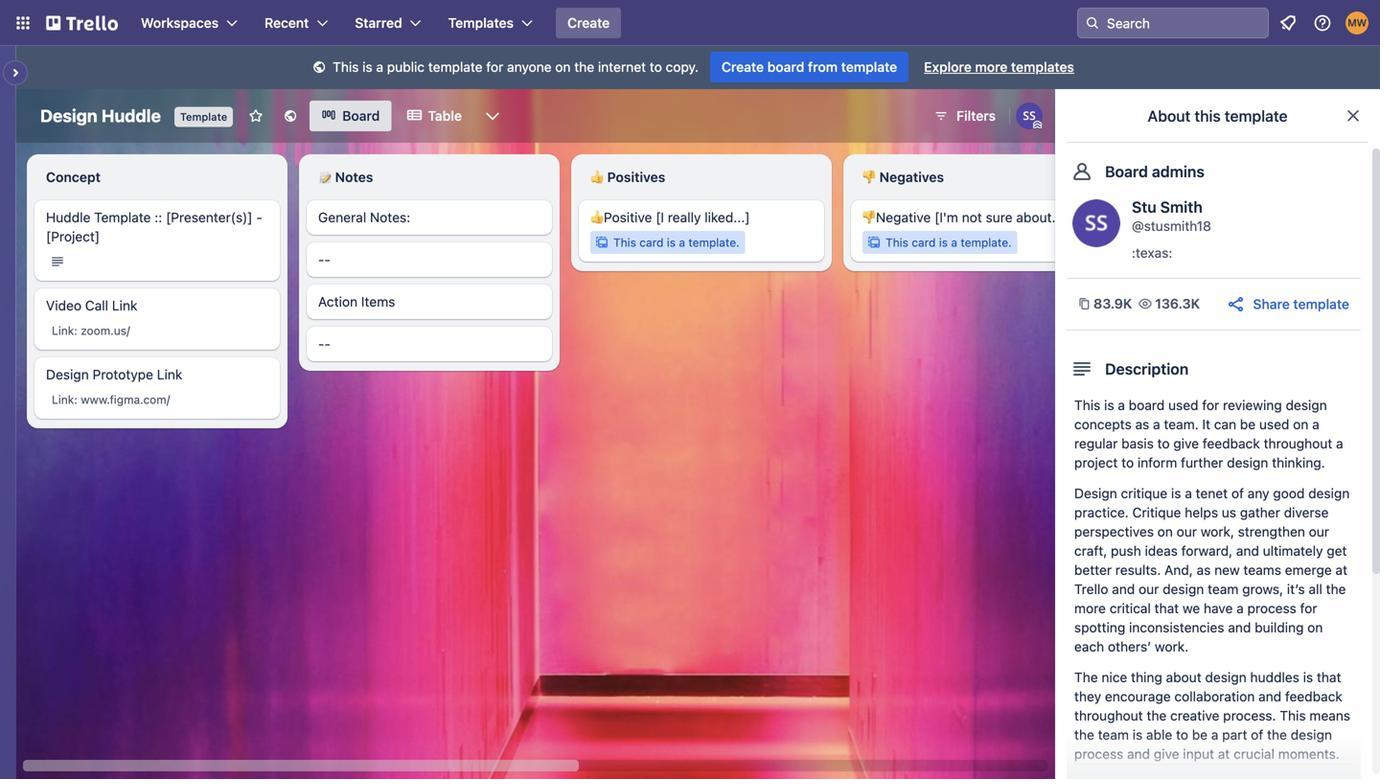 Task type: locate. For each thing, give the bounding box(es) containing it.
strengthen
[[1239, 524, 1306, 540]]

0 vertical spatial of
[[1232, 486, 1245, 502]]

used up team.
[[1169, 398, 1199, 413]]

1 horizontal spatial this card is a template.
[[886, 236, 1012, 249]]

0 vertical spatial that
[[1155, 601, 1180, 617]]

stu smith (stusmith18) image left 'stu'
[[1073, 199, 1121, 247]]

of inside the nice thing about design huddles is that they encourage collaboration and feedback throughout the creative process. this means the team is able to be a part of the design process and give input at crucial moments.
[[1252, 727, 1264, 743]]

0 vertical spatial stu smith (stusmith18) image
[[1017, 103, 1043, 129]]

moments.
[[1279, 747, 1340, 762]]

not
[[963, 210, 983, 225]]

is left able
[[1133, 727, 1143, 743]]

design down link : zoom.us/
[[46, 367, 89, 383]]

that up means
[[1318, 670, 1342, 686]]

search image
[[1086, 15, 1101, 31]]

1 horizontal spatial as
[[1197, 562, 1212, 578]]

136.3k
[[1156, 296, 1201, 312]]

Concept text field
[[35, 162, 280, 193]]

1 horizontal spatial feedback
[[1286, 689, 1343, 705]]

template left star or unstar board image
[[180, 111, 227, 123]]

2 horizontal spatial for
[[1301, 601, 1318, 617]]

huddle up concept text field at the left top of the page
[[101, 105, 161, 126]]

Search field
[[1101, 9, 1269, 37]]

tenet
[[1196, 486, 1229, 502]]

1 vertical spatial process
[[1075, 747, 1124, 762]]

0 vertical spatial team
[[1208, 582, 1239, 597]]

0 horizontal spatial huddle
[[46, 210, 91, 225]]

public image
[[283, 108, 298, 124]]

it
[[1203, 417, 1211, 433]]

0 vertical spatial huddle
[[101, 105, 161, 126]]

and up teams
[[1237, 543, 1260, 559]]

for inside this is a board used for reviewing design concepts as a team. it can be used on a regular basis to give feedback throughout a project to inform further design thinking.
[[1203, 398, 1220, 413]]

is left public
[[363, 59, 373, 75]]

at down part
[[1219, 747, 1231, 762]]

0 vertical spatial board
[[768, 59, 805, 75]]

team down encourage
[[1099, 727, 1130, 743]]

regular
[[1075, 436, 1119, 452]]

the left internet in the top of the page
[[575, 59, 595, 75]]

0 vertical spatial create
[[568, 15, 610, 31]]

items
[[361, 294, 395, 310]]

at down get
[[1336, 562, 1348, 578]]

1 horizontal spatial huddle
[[101, 105, 161, 126]]

👍positive
[[591, 210, 653, 225]]

board for board
[[343, 108, 380, 124]]

a inside the nice thing about design huddles is that they encourage collaboration and feedback throughout the creative process. this means the team is able to be a part of the design process and give input at crucial moments.
[[1212, 727, 1219, 743]]

of up crucial on the bottom right of the page
[[1252, 727, 1264, 743]]

design up concept
[[40, 105, 97, 126]]

recent button
[[253, 8, 340, 38]]

internet
[[598, 59, 646, 75]]

be inside this is a board used for reviewing design concepts as a team. it can be used on a regular basis to give feedback throughout a project to inform further design thinking.
[[1241, 417, 1256, 433]]

0 horizontal spatial template.
[[689, 236, 740, 249]]

this up concepts at right bottom
[[1075, 398, 1101, 413]]

0 horizontal spatial process
[[1075, 747, 1124, 762]]

nice
[[1102, 670, 1128, 686]]

0 vertical spatial at
[[1336, 562, 1348, 578]]

::
[[155, 210, 162, 225]]

2 template. from the left
[[961, 236, 1012, 249]]

1 -- from the top
[[318, 252, 331, 268]]

0 horizontal spatial card
[[640, 236, 664, 249]]

and
[[1237, 543, 1260, 559], [1113, 582, 1136, 597], [1229, 620, 1252, 636], [1259, 689, 1282, 705], [1128, 747, 1151, 762]]

0 horizontal spatial board
[[343, 108, 380, 124]]

0 vertical spatial template
[[180, 111, 227, 123]]

about
[[1167, 670, 1202, 686]]

0 horizontal spatial at
[[1219, 747, 1231, 762]]

spotting
[[1075, 620, 1126, 636]]

1 vertical spatial stu smith (stusmith18) image
[[1073, 199, 1121, 247]]

create inside button
[[568, 15, 610, 31]]

template. for liked...]
[[689, 236, 740, 249]]

👎negative [i'm not sure about...]
[[863, 210, 1069, 225]]

1 card from the left
[[640, 236, 664, 249]]

public
[[387, 59, 425, 75]]

www.figma.com/
[[81, 393, 170, 407]]

design inside design critique is a tenet of any good design practice. critique helps us gather diverse perspectives on our work, strengthen our craft, push ideas forward, and ultimately get better results. and, as new teams emerge at trello and our design team grows, it's all the more critical that we have a process for spotting inconsistencies and building on each others' work.
[[1075, 486, 1118, 502]]

workspaces button
[[129, 8, 249, 38]]

0 vertical spatial used
[[1169, 398, 1199, 413]]

huddle up [project]
[[46, 210, 91, 225]]

0 vertical spatial process
[[1248, 601, 1297, 617]]

-
[[256, 210, 262, 225], [318, 252, 325, 268], [325, 252, 331, 268], [318, 336, 325, 352], [325, 336, 331, 352]]

👍 positives
[[591, 169, 666, 185]]

template. for sure
[[961, 236, 1012, 249]]

collaboration
[[1175, 689, 1256, 705]]

1 horizontal spatial board
[[1129, 398, 1165, 413]]

0 vertical spatial more
[[976, 59, 1008, 75]]

is down [i'm
[[940, 236, 948, 249]]

0 horizontal spatial used
[[1169, 398, 1199, 413]]

our down helps
[[1177, 524, 1198, 540]]

is right huddles
[[1304, 670, 1314, 686]]

process up building
[[1248, 601, 1297, 617]]

action items link
[[318, 292, 541, 312]]

throughout inside the nice thing about design huddles is that they encourage collaboration and feedback throughout the creative process. this means the team is able to be a part of the design process and give input at crucial moments.
[[1075, 708, 1144, 724]]

0 horizontal spatial stu smith (stusmith18) image
[[1017, 103, 1043, 129]]

starred button
[[344, 8, 433, 38]]

1 vertical spatial create
[[722, 59, 764, 75]]

1 vertical spatial as
[[1197, 562, 1212, 578]]

all
[[1309, 582, 1323, 597]]

0 vertical spatial as
[[1136, 417, 1150, 433]]

board up the notes at the top left
[[343, 108, 380, 124]]

and up "critical" at the bottom of the page
[[1113, 582, 1136, 597]]

2 vertical spatial design
[[1075, 486, 1118, 502]]

to
[[650, 59, 662, 75], [1158, 436, 1171, 452], [1122, 455, 1135, 471], [1177, 727, 1189, 743]]

give down team.
[[1174, 436, 1200, 452]]

and down able
[[1128, 747, 1151, 762]]

that
[[1155, 601, 1180, 617], [1318, 670, 1342, 686]]

2 this card is a template. from the left
[[886, 236, 1012, 249]]

give inside this is a board used for reviewing design concepts as a team. it can be used on a regular basis to give feedback throughout a project to inform further design thinking.
[[1174, 436, 1200, 452]]

is inside design critique is a tenet of any good design practice. critique helps us gather diverse perspectives on our work, strengthen our craft, push ideas forward, and ultimately get better results. and, as new teams emerge at trello and our design team grows, it's all the more critical that we have a process for spotting inconsistencies and building on each others' work.
[[1172, 486, 1182, 502]]

the
[[1075, 670, 1099, 686]]

1 vertical spatial :
[[74, 393, 78, 407]]

create right copy.
[[722, 59, 764, 75]]

and down the have
[[1229, 620, 1252, 636]]

starred
[[355, 15, 402, 31]]

template.
[[689, 236, 740, 249], [961, 236, 1012, 249]]

liked...]
[[705, 210, 750, 225]]

throughout inside this is a board used for reviewing design concepts as a team. it can be used on a regular basis to give feedback throughout a project to inform further design thinking.
[[1264, 436, 1333, 452]]

card down [i
[[640, 236, 664, 249]]

2 -- from the top
[[318, 336, 331, 352]]

1 horizontal spatial throughout
[[1264, 436, 1333, 452]]

template right from
[[842, 59, 898, 75]]

huddles
[[1251, 670, 1300, 686]]

-- link down action items "link" on the top of page
[[318, 335, 541, 354]]

1 horizontal spatial more
[[1075, 601, 1107, 617]]

a
[[376, 59, 384, 75], [679, 236, 686, 249], [952, 236, 958, 249], [1119, 398, 1126, 413], [1154, 417, 1161, 433], [1313, 417, 1320, 433], [1337, 436, 1344, 452], [1186, 486, 1193, 502], [1237, 601, 1245, 617], [1212, 727, 1219, 743]]

📝 Notes text field
[[307, 162, 552, 193]]

diverse
[[1285, 505, 1330, 521]]

0 vertical spatial :
[[74, 324, 78, 338]]

throughout up 'thinking.'
[[1264, 436, 1333, 452]]

1 vertical spatial board
[[1106, 163, 1149, 181]]

1 vertical spatial for
[[1203, 398, 1220, 413]]

and down huddles
[[1259, 689, 1282, 705]]

1 vertical spatial --
[[318, 336, 331, 352]]

our down results.
[[1139, 582, 1160, 597]]

0 horizontal spatial be
[[1193, 727, 1208, 743]]

give down able
[[1154, 747, 1180, 762]]

team down new
[[1208, 582, 1239, 597]]

board up 'stu'
[[1106, 163, 1149, 181]]

huddle
[[101, 105, 161, 126], [46, 210, 91, 225]]

2 vertical spatial for
[[1301, 601, 1318, 617]]

we
[[1183, 601, 1201, 617]]

board down description
[[1129, 398, 1165, 413]]

thing
[[1132, 670, 1163, 686]]

1 vertical spatial give
[[1154, 747, 1180, 762]]

0 horizontal spatial for
[[487, 59, 504, 75]]

2 : from the top
[[74, 393, 78, 407]]

0 vertical spatial be
[[1241, 417, 1256, 433]]

link right call
[[112, 298, 138, 314]]

template inside button
[[1294, 296, 1350, 312]]

template. down '👎negative [i'm not sure about...]' link
[[961, 236, 1012, 249]]

copy.
[[666, 59, 699, 75]]

1 vertical spatial team
[[1099, 727, 1130, 743]]

-- for 2nd -- link from the top
[[318, 336, 331, 352]]

1 horizontal spatial our
[[1177, 524, 1198, 540]]

template right this
[[1225, 107, 1288, 125]]

1 horizontal spatial that
[[1318, 670, 1342, 686]]

results.
[[1116, 562, 1162, 578]]

0 vertical spatial board
[[343, 108, 380, 124]]

0 vertical spatial feedback
[[1203, 436, 1261, 452]]

:
[[74, 324, 78, 338], [74, 393, 78, 407]]

as inside this is a board used for reviewing design concepts as a team. it can be used on a regular basis to give feedback throughout a project to inform further design thinking.
[[1136, 417, 1150, 433]]

feedback down the can at the right bottom of the page
[[1203, 436, 1261, 452]]

1 horizontal spatial process
[[1248, 601, 1297, 617]]

this right sm image
[[333, 59, 359, 75]]

: for design
[[74, 393, 78, 407]]

1 vertical spatial -- link
[[318, 335, 541, 354]]

video call link
[[46, 298, 138, 314]]

the right all on the bottom
[[1327, 582, 1347, 597]]

design for design huddle
[[40, 105, 97, 126]]

0 vertical spatial -- link
[[318, 250, 541, 269]]

process down they
[[1075, 747, 1124, 762]]

0 vertical spatial give
[[1174, 436, 1200, 452]]

- inside huddle template :: [presenter(s)] - [project]
[[256, 210, 262, 225]]

for left anyone
[[487, 59, 504, 75]]

to up inform
[[1158, 436, 1171, 452]]

the
[[575, 59, 595, 75], [1327, 582, 1347, 597], [1147, 708, 1167, 724], [1075, 727, 1095, 743], [1268, 727, 1288, 743]]

prototype
[[93, 367, 153, 383]]

board left from
[[768, 59, 805, 75]]

design inside text field
[[40, 105, 97, 126]]

card down [i'm
[[912, 236, 936, 249]]

throughout down they
[[1075, 708, 1144, 724]]

to right able
[[1177, 727, 1189, 743]]

1 horizontal spatial template
[[180, 111, 227, 123]]

this down '👎negative'
[[886, 236, 909, 249]]

used down reviewing
[[1260, 417, 1290, 433]]

template right public
[[429, 59, 483, 75]]

feedback inside this is a board used for reviewing design concepts as a team. it can be used on a regular basis to give feedback throughout a project to inform further design thinking.
[[1203, 436, 1261, 452]]

customize views image
[[483, 106, 502, 126]]

stu smith (stusmith18) image down templates
[[1017, 103, 1043, 129]]

-- up action
[[318, 252, 331, 268]]

design up practice.
[[1075, 486, 1118, 502]]

1 vertical spatial at
[[1219, 747, 1231, 762]]

template left the ::
[[94, 210, 151, 225]]

this down '👍positive'
[[614, 236, 637, 249]]

1 horizontal spatial create
[[722, 59, 764, 75]]

template
[[429, 59, 483, 75], [842, 59, 898, 75], [1225, 107, 1288, 125], [1294, 296, 1350, 312]]

design prototype link link
[[46, 365, 269, 385]]

on up ideas
[[1158, 524, 1174, 540]]

board for board admins
[[1106, 163, 1149, 181]]

-- for first -- link from the top of the page
[[318, 252, 331, 268]]

more down trello
[[1075, 601, 1107, 617]]

is inside this is a board used for reviewing design concepts as a team. it can be used on a regular basis to give feedback throughout a project to inform further design thinking.
[[1105, 398, 1115, 413]]

that inside the nice thing about design huddles is that they encourage collaboration and feedback throughout the creative process. this means the team is able to be a part of the design process and give input at crucial moments.
[[1318, 670, 1342, 686]]

: down video
[[74, 324, 78, 338]]

better
[[1075, 562, 1113, 578]]

share template
[[1254, 296, 1350, 312]]

1 vertical spatial template
[[94, 210, 151, 225]]

board inside this is a board used for reviewing design concepts as a team. it can be used on a regular basis to give feedback throughout a project to inform further design thinking.
[[1129, 398, 1165, 413]]

huddle inside huddle template :: [presenter(s)] - [project]
[[46, 210, 91, 225]]

0 horizontal spatial more
[[976, 59, 1008, 75]]

emerge
[[1286, 562, 1333, 578]]

0 horizontal spatial throughout
[[1075, 708, 1144, 724]]

template. down 👍positive [i really liked...] link
[[689, 236, 740, 249]]

--
[[318, 252, 331, 268], [318, 336, 331, 352]]

0 horizontal spatial team
[[1099, 727, 1130, 743]]

practice.
[[1075, 505, 1129, 521]]

1 this card is a template. from the left
[[614, 236, 740, 249]]

1 horizontal spatial of
[[1252, 727, 1264, 743]]

create for create
[[568, 15, 610, 31]]

0 horizontal spatial feedback
[[1203, 436, 1261, 452]]

0 horizontal spatial as
[[1136, 417, 1150, 433]]

inform
[[1138, 455, 1178, 471]]

1 horizontal spatial for
[[1203, 398, 1220, 413]]

0 vertical spatial throughout
[[1264, 436, 1333, 452]]

about...]
[[1017, 210, 1069, 225]]

to left copy.
[[650, 59, 662, 75]]

work,
[[1201, 524, 1235, 540]]

for
[[487, 59, 504, 75], [1203, 398, 1220, 413], [1301, 601, 1318, 617]]

feedback up means
[[1286, 689, 1343, 705]]

1 horizontal spatial used
[[1260, 417, 1290, 433]]

1 vertical spatial be
[[1193, 727, 1208, 743]]

input
[[1184, 747, 1215, 762]]

1 horizontal spatial board
[[1106, 163, 1149, 181]]

1 vertical spatial that
[[1318, 670, 1342, 686]]

on up 'thinking.'
[[1294, 417, 1309, 433]]

1 vertical spatial huddle
[[46, 210, 91, 225]]

1 vertical spatial throughout
[[1075, 708, 1144, 724]]

1 vertical spatial feedback
[[1286, 689, 1343, 705]]

1 vertical spatial design
[[46, 367, 89, 383]]

primary element
[[0, 0, 1381, 46]]

1 horizontal spatial card
[[912, 236, 936, 249]]

2 card from the left
[[912, 236, 936, 249]]

more right explore
[[976, 59, 1008, 75]]

link : zoom.us/
[[52, 324, 130, 338]]

be inside the nice thing about design huddles is that they encourage collaboration and feedback throughout the creative process. this means the team is able to be a part of the design process and give input at crucial moments.
[[1193, 727, 1208, 743]]

filters button
[[928, 101, 1002, 131]]

1 horizontal spatial be
[[1241, 417, 1256, 433]]

👍positive [i really liked...] link
[[591, 208, 813, 227]]

[i
[[656, 210, 665, 225]]

design for design critique is a tenet of any good design practice. critique helps us gather diverse perspectives on our work, strengthen our craft, push ideas forward, and ultimately get better results. and, as new teams emerge at trello and our design team grows, it's all the more critical that we have a process for spotting inconsistencies and building on each others' work.
[[1075, 486, 1118, 502]]

0 horizontal spatial create
[[568, 15, 610, 31]]

1 vertical spatial board
[[1129, 398, 1165, 413]]

0 vertical spatial for
[[487, 59, 504, 75]]

our down diverse
[[1310, 524, 1330, 540]]

feedback inside the nice thing about design huddles is that they encourage collaboration and feedback throughout the creative process. this means the team is able to be a part of the design process and give input at crucial moments.
[[1286, 689, 1343, 705]]

on
[[556, 59, 571, 75], [1294, 417, 1309, 433], [1158, 524, 1174, 540], [1308, 620, 1324, 636]]

as down forward,
[[1197, 562, 1212, 578]]

1 vertical spatial of
[[1252, 727, 1264, 743]]

this card is a template.
[[614, 236, 740, 249], [886, 236, 1012, 249]]

video call link link
[[46, 296, 269, 316]]

table
[[428, 108, 462, 124]]

for up it
[[1203, 398, 1220, 413]]

share template button
[[1227, 294, 1350, 315]]

template inside huddle template :: [presenter(s)] - [project]
[[94, 210, 151, 225]]

link down video
[[52, 324, 74, 338]]

call
[[85, 298, 108, 314]]

give inside the nice thing about design huddles is that they encourage collaboration and feedback throughout the creative process. this means the team is able to be a part of the design process and give input at crucial moments.
[[1154, 747, 1180, 762]]

design up any
[[1228, 455, 1269, 471]]

1 horizontal spatial at
[[1336, 562, 1348, 578]]

0 horizontal spatial this card is a template.
[[614, 236, 740, 249]]

0 vertical spatial design
[[40, 105, 97, 126]]

-- link
[[318, 250, 541, 269], [318, 335, 541, 354]]

this card is a template. for [i
[[614, 236, 740, 249]]

is up concepts at right bottom
[[1105, 398, 1115, 413]]

templates
[[1012, 59, 1075, 75]]

board admins
[[1106, 163, 1205, 181]]

-- down action
[[318, 336, 331, 352]]

be up input
[[1193, 727, 1208, 743]]

1 -- link from the top
[[318, 250, 541, 269]]

-- link up action items "link" on the top of page
[[318, 250, 541, 269]]

as inside design critique is a tenet of any good design practice. critique helps us gather diverse perspectives on our work, strengthen our craft, push ideas forward, and ultimately get better results. and, as new teams emerge at trello and our design team grows, it's all the more critical that we have a process for spotting inconsistencies and building on each others' work.
[[1197, 562, 1212, 578]]

for down all on the bottom
[[1301, 601, 1318, 617]]

stu smith (stusmith18) image
[[1017, 103, 1043, 129], [1073, 199, 1121, 247]]

0 vertical spatial --
[[318, 252, 331, 268]]

1 : from the top
[[74, 324, 78, 338]]

template
[[180, 111, 227, 123], [94, 210, 151, 225]]

this card is a template. down [i'm
[[886, 236, 1012, 249]]

0 horizontal spatial of
[[1232, 486, 1245, 502]]

sm image
[[310, 58, 329, 78]]

of left any
[[1232, 486, 1245, 502]]

process
[[1248, 601, 1297, 617], [1075, 747, 1124, 762]]

as up basis
[[1136, 417, 1150, 433]]

1 template. from the left
[[689, 236, 740, 249]]

0 horizontal spatial that
[[1155, 601, 1180, 617]]

description
[[1106, 360, 1189, 378]]

[i'm
[[935, 210, 959, 225]]

thinking.
[[1273, 455, 1326, 471]]

1 vertical spatial used
[[1260, 417, 1290, 433]]

for for used
[[1203, 398, 1220, 413]]

is up critique
[[1172, 486, 1182, 502]]

this card is a template. down 👍positive [i really liked...]
[[614, 236, 740, 249]]

0 horizontal spatial template
[[94, 210, 151, 225]]

1 horizontal spatial template.
[[961, 236, 1012, 249]]

at inside design critique is a tenet of any good design practice. critique helps us gather diverse perspectives on our work, strengthen our craft, push ideas forward, and ultimately get better results. and, as new teams emerge at trello and our design team grows, it's all the more critical that we have a process for spotting inconsistencies and building on each others' work.
[[1336, 562, 1348, 578]]

1 vertical spatial more
[[1075, 601, 1107, 617]]

👎 Negatives text field
[[852, 162, 1097, 193]]

template right share at the top right of page
[[1294, 296, 1350, 312]]

1 horizontal spatial team
[[1208, 582, 1239, 597]]

create up internet in the top of the page
[[568, 15, 610, 31]]

card for 👎negative
[[912, 236, 936, 249]]

this left means
[[1281, 708, 1307, 724]]

positives
[[608, 169, 666, 185]]

zoom.us/
[[81, 324, 130, 338]]

: down design prototype link
[[74, 393, 78, 407]]

on inside this is a board used for reviewing design concepts as a team. it can be used on a regular basis to give feedback throughout a project to inform further design thinking.
[[1294, 417, 1309, 433]]

that up inconsistencies
[[1155, 601, 1180, 617]]

be down reviewing
[[1241, 417, 1256, 433]]

0 horizontal spatial board
[[768, 59, 805, 75]]

1 horizontal spatial stu smith (stusmith18) image
[[1073, 199, 1121, 247]]



Task type: vqa. For each thing, say whether or not it's contained in the screenshot.
first sm icon
no



Task type: describe. For each thing, give the bounding box(es) containing it.
maria williams (mariawilliams94) image
[[1346, 12, 1369, 35]]

design huddle
[[40, 105, 161, 126]]

can
[[1215, 417, 1237, 433]]

share
[[1254, 296, 1291, 312]]

part
[[1223, 727, 1248, 743]]

about
[[1148, 107, 1191, 125]]

this
[[1195, 107, 1222, 125]]

@stusmith18
[[1133, 218, 1212, 234]]

👍 Positives text field
[[579, 162, 825, 193]]

any
[[1248, 486, 1270, 502]]

stu smith link
[[1133, 198, 1203, 216]]

design right reviewing
[[1287, 398, 1328, 413]]

huddle template :: [presenter(s)] - [project] link
[[46, 208, 269, 246]]

board link
[[310, 101, 392, 131]]

team inside the nice thing about design huddles is that they encourage collaboration and feedback throughout the creative process. this means the team is able to be a part of the design process and give input at crucial moments.
[[1099, 727, 1130, 743]]

anyone
[[507, 59, 552, 75]]

action items
[[318, 294, 395, 310]]

[presenter(s)]
[[166, 210, 253, 225]]

teams
[[1244, 562, 1282, 578]]

able
[[1147, 727, 1173, 743]]

the down they
[[1075, 727, 1095, 743]]

design critique is a tenet of any good design practice. critique helps us gather diverse perspectives on our work, strengthen our craft, push ideas forward, and ultimately get better results. and, as new teams emerge at trello and our design team grows, it's all the more critical that we have a process for spotting inconsistencies and building on each others' work.
[[1075, 486, 1351, 655]]

link down design prototype link
[[52, 393, 74, 407]]

push
[[1112, 543, 1142, 559]]

design down and,
[[1163, 582, 1205, 597]]

create for create board from template
[[722, 59, 764, 75]]

the up able
[[1147, 708, 1167, 724]]

good
[[1274, 486, 1306, 502]]

that inside design critique is a tenet of any good design practice. critique helps us gather diverse perspectives on our work, strengthen our craft, push ideas forward, and ultimately get better results. and, as new teams emerge at trello and our design team grows, it's all the more critical that we have a process for spotting inconsistencies and building on each others' work.
[[1155, 601, 1180, 617]]

helps
[[1185, 505, 1219, 521]]

design up diverse
[[1309, 486, 1351, 502]]

this is a public template for anyone on the internet to copy.
[[333, 59, 699, 75]]

video
[[46, 298, 82, 314]]

concept
[[46, 169, 101, 185]]

huddle inside text field
[[101, 105, 161, 126]]

process.
[[1224, 708, 1277, 724]]

general notes:
[[318, 210, 411, 225]]

2 horizontal spatial our
[[1310, 524, 1330, 540]]

smith
[[1161, 198, 1203, 216]]

at inside the nice thing about design huddles is that they encourage collaboration and feedback throughout the creative process. this means the team is able to be a part of the design process and give input at crucial moments.
[[1219, 747, 1231, 762]]

the nice thing about design huddles is that they encourage collaboration and feedback throughout the creative process. this means the team is able to be a part of the design process and give input at crucial moments.
[[1075, 670, 1351, 762]]

📝
[[318, 169, 332, 185]]

encourage
[[1106, 689, 1172, 705]]

means
[[1310, 708, 1351, 724]]

stu smith @stusmith18
[[1133, 198, 1212, 234]]

0 horizontal spatial our
[[1139, 582, 1160, 597]]

sure
[[986, 210, 1013, 225]]

it's
[[1288, 582, 1306, 597]]

admins
[[1153, 163, 1205, 181]]

further
[[1182, 455, 1224, 471]]

for for template
[[487, 59, 504, 75]]

design up collaboration
[[1206, 670, 1247, 686]]

👎 negatives
[[863, 169, 945, 185]]

really
[[668, 210, 701, 225]]

process inside the nice thing about design huddles is that they encourage collaboration and feedback throughout the creative process. this means the team is able to be a part of the design process and give input at crucial moments.
[[1075, 747, 1124, 762]]

back to home image
[[46, 8, 118, 38]]

basis
[[1122, 436, 1154, 452]]

card for 👍positive
[[640, 236, 664, 249]]

to inside the nice thing about design huddles is that they encourage collaboration and feedback throughout the creative process. this means the team is able to be a part of the design process and give input at crucial moments.
[[1177, 727, 1189, 743]]

templates button
[[437, 8, 545, 38]]

process inside design critique is a tenet of any good design practice. critique helps us gather diverse perspectives on our work, strengthen our craft, push ideas forward, and ultimately get better results. and, as new teams emerge at trello and our design team grows, it's all the more critical that we have a process for spotting inconsistencies and building on each others' work.
[[1248, 601, 1297, 617]]

create button
[[556, 8, 622, 38]]

link right prototype
[[157, 367, 183, 383]]

is down 👍positive [i really liked...]
[[667, 236, 676, 249]]

inconsistencies
[[1130, 620, 1225, 636]]

of inside design critique is a tenet of any good design practice. critique helps us gather diverse perspectives on our work, strengthen our craft, push ideas forward, and ultimately get better results. and, as new teams emerge at trello and our design team grows, it's all the more critical that we have a process for spotting inconsistencies and building on each others' work.
[[1232, 486, 1245, 502]]

from
[[808, 59, 838, 75]]

negatives
[[880, 169, 945, 185]]

0 notifications image
[[1277, 12, 1300, 35]]

design for design prototype link
[[46, 367, 89, 383]]

👎negative [i'm not sure about...] link
[[863, 208, 1086, 227]]

design up moments.
[[1292, 727, 1333, 743]]

2 -- link from the top
[[318, 335, 541, 354]]

this inside the nice thing about design huddles is that they encourage collaboration and feedback throughout the creative process. this means the team is able to be a part of the design process and give input at crucial moments.
[[1281, 708, 1307, 724]]

on right anyone
[[556, 59, 571, 75]]

to down basis
[[1122, 455, 1135, 471]]

design prototype link
[[46, 367, 183, 383]]

Board name text field
[[31, 101, 171, 131]]

this member is an admin of this board. image
[[1034, 121, 1042, 129]]

work.
[[1156, 639, 1189, 655]]

star or unstar board image
[[249, 108, 264, 124]]

this card is a template. for [i'm
[[886, 236, 1012, 249]]

have
[[1204, 601, 1234, 617]]

concepts
[[1075, 417, 1132, 433]]

team inside design critique is a tenet of any good design practice. critique helps us gather diverse perspectives on our work, strengthen our craft, push ideas forward, and ultimately get better results. and, as new teams emerge at trello and our design team grows, it's all the more critical that we have a process for spotting inconsistencies and building on each others' work.
[[1208, 582, 1239, 597]]

project
[[1075, 455, 1119, 471]]

on right building
[[1308, 620, 1324, 636]]

us
[[1223, 505, 1237, 521]]

notes:
[[370, 210, 411, 225]]

create board from template link
[[711, 52, 909, 82]]

huddle template :: [presenter(s)] - [project]
[[46, 210, 262, 245]]

83.9k
[[1094, 296, 1133, 312]]

stu
[[1133, 198, 1157, 216]]

critique
[[1133, 505, 1182, 521]]

👎
[[863, 169, 877, 185]]

critique
[[1122, 486, 1168, 502]]

open information menu image
[[1314, 13, 1333, 33]]

the inside design critique is a tenet of any good design practice. critique helps us gather diverse perspectives on our work, strengthen our craft, push ideas forward, and ultimately get better results. and, as new teams emerge at trello and our design team grows, it's all the more critical that we have a process for spotting inconsistencies and building on each others' work.
[[1327, 582, 1347, 597]]

gather
[[1241, 505, 1281, 521]]

crucial
[[1234, 747, 1275, 762]]

📝 notes
[[318, 169, 373, 185]]

building
[[1255, 620, 1305, 636]]

: for video
[[74, 324, 78, 338]]

new
[[1215, 562, 1241, 578]]

this is a board used for reviewing design concepts as a team. it can be used on a regular basis to give feedback throughout a project to inform further design thinking.
[[1075, 398, 1344, 471]]

this inside this is a board used for reviewing design concepts as a team. it can be used on a regular basis to give feedback throughout a project to inform further design thinking.
[[1075, 398, 1101, 413]]

👎negative
[[863, 210, 931, 225]]

more inside design critique is a tenet of any good design practice. critique helps us gather diverse perspectives on our work, strengthen our craft, push ideas forward, and ultimately get better results. and, as new teams emerge at trello and our design team grows, it's all the more critical that we have a process for spotting inconsistencies and building on each others' work.
[[1075, 601, 1107, 617]]

get
[[1328, 543, 1348, 559]]

templates
[[449, 15, 514, 31]]

the up crucial on the bottom right of the page
[[1268, 727, 1288, 743]]

others'
[[1109, 639, 1152, 655]]

critical
[[1110, 601, 1152, 617]]

more inside explore more templates link
[[976, 59, 1008, 75]]

[project]
[[46, 229, 100, 245]]

general
[[318, 210, 366, 225]]

action
[[318, 294, 358, 310]]

they
[[1075, 689, 1102, 705]]

each
[[1075, 639, 1105, 655]]

:texas:
[[1133, 245, 1173, 261]]

for inside design critique is a tenet of any good design practice. critique helps us gather diverse perspectives on our work, strengthen our craft, push ideas forward, and ultimately get better results. and, as new teams emerge at trello and our design team grows, it's all the more critical that we have a process for spotting inconsistencies and building on each others' work.
[[1301, 601, 1318, 617]]

table link
[[395, 101, 474, 131]]



